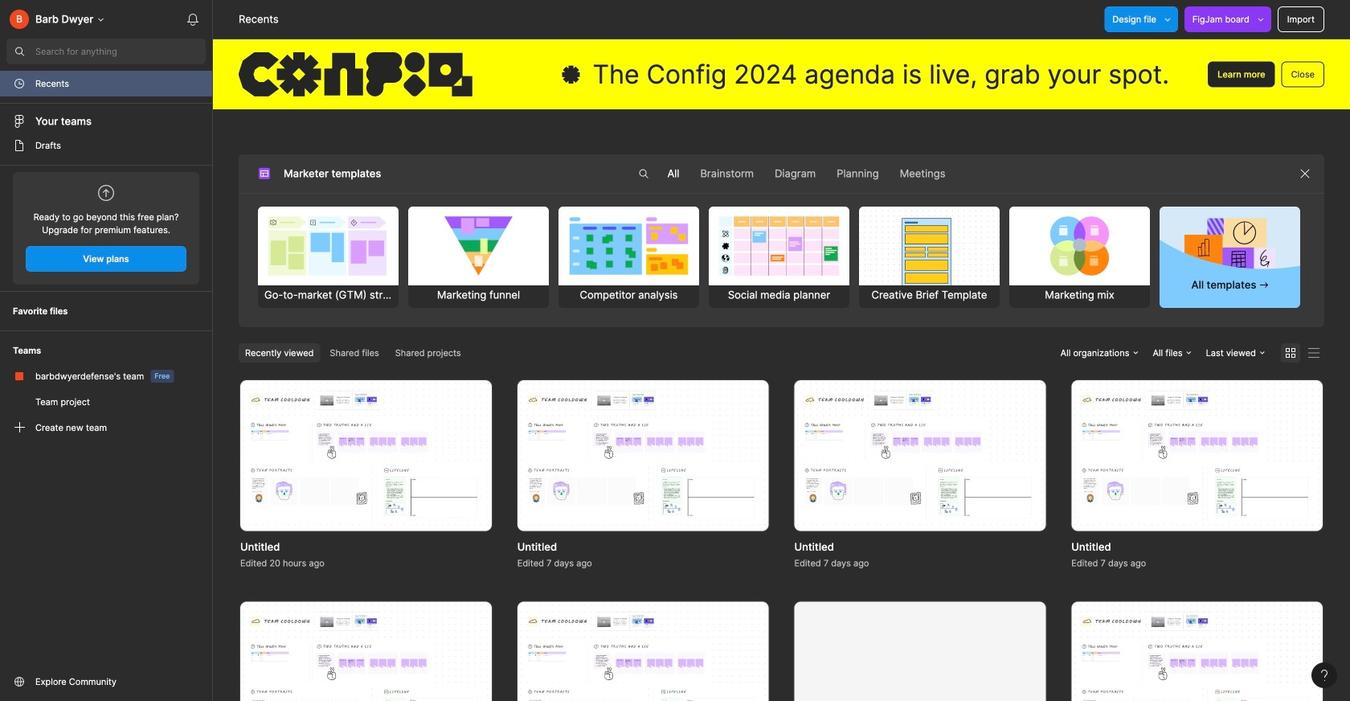 Task type: vqa. For each thing, say whether or not it's contained in the screenshot.
file thumbnail
no



Task type: locate. For each thing, give the bounding box(es) containing it.
creative brief template image
[[851, 207, 1009, 285]]

bell 32 image
[[180, 6, 206, 32]]

recent 16 image
[[13, 77, 26, 90]]

search 32 image up the recent 16 image
[[6, 39, 32, 64]]

Search for anything text field
[[35, 45, 206, 58]]

0 vertical spatial search 32 image
[[6, 39, 32, 64]]

grid
[[215, 380, 1349, 701]]

page 16 image
[[13, 139, 26, 152]]

social media planner image
[[710, 207, 850, 285]]

search 32 image
[[6, 39, 32, 64], [631, 161, 657, 187]]

1 vertical spatial search 32 image
[[631, 161, 657, 187]]

help image
[[1322, 670, 1328, 681]]

marketing mix image
[[1010, 207, 1150, 285]]

0 horizontal spatial search 32 image
[[6, 39, 32, 64]]

thumbnail image
[[240, 380, 492, 531], [518, 380, 769, 531], [795, 380, 1046, 531], [1072, 380, 1324, 531], [240, 602, 492, 701], [518, 602, 769, 701], [795, 602, 1046, 701], [1072, 602, 1324, 701]]

search 32 image up competitor analysis image
[[631, 161, 657, 187]]



Task type: describe. For each thing, give the bounding box(es) containing it.
community 16 image
[[13, 675, 26, 688]]

go-to-market (gtm) strategy image
[[258, 207, 399, 285]]

marketing funnel image
[[409, 207, 549, 285]]

1 horizontal spatial search 32 image
[[631, 161, 657, 187]]

see all all templates image
[[1185, 217, 1276, 277]]

competitor analysis image
[[559, 207, 699, 285]]



